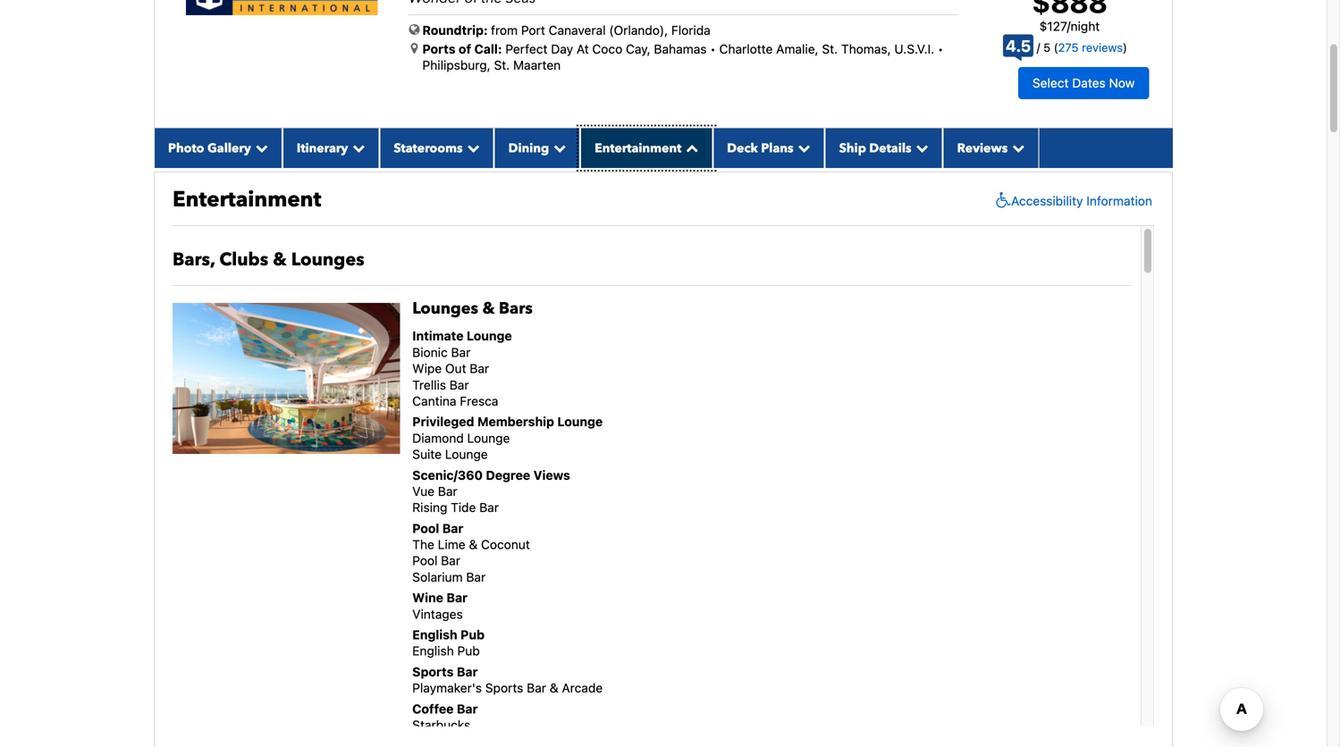 Task type: describe. For each thing, give the bounding box(es) containing it.
tide
[[451, 501, 476, 515]]

chevron down image for itinerary
[[348, 142, 365, 154]]

photo
[[168, 140, 204, 157]]

clubs
[[220, 248, 269, 272]]

map marker image
[[411, 42, 418, 55]]

reviews button
[[943, 128, 1040, 168]]

bars, clubs & lounges
[[173, 248, 365, 272]]

$127
[[1040, 19, 1068, 33]]

/ for 4.5
[[1037, 41, 1041, 54]]

lounge down "membership"
[[467, 431, 510, 446]]

bar right "solarium"
[[466, 570, 486, 585]]

chevron down image for reviews
[[1008, 142, 1025, 154]]

bar down scenic/360 at the bottom left of page
[[438, 484, 458, 499]]

suite
[[413, 447, 442, 462]]

lounge up views
[[558, 415, 603, 430]]

itinerary button
[[283, 128, 380, 168]]

lounges & bars
[[413, 298, 533, 320]]

entertainment main content
[[145, 0, 1183, 748]]

solarium
[[413, 570, 463, 585]]

deck plans button
[[713, 128, 825, 168]]

charlotte
[[720, 42, 773, 56]]

1 pool from the top
[[413, 521, 440, 536]]

plans
[[762, 140, 794, 157]]

& left bars
[[483, 298, 495, 320]]

& right "clubs"
[[273, 248, 287, 272]]

vintages
[[413, 607, 463, 622]]

dates
[[1073, 75, 1106, 90]]

chevron down image for deck plans
[[794, 142, 811, 154]]

0 horizontal spatial lounges
[[291, 248, 365, 272]]

1 horizontal spatial st.
[[822, 42, 838, 56]]

diamond
[[413, 431, 464, 446]]

bar up out
[[451, 345, 471, 360]]

bar up lime
[[443, 521, 464, 536]]

perfect
[[506, 42, 548, 56]]

roundtrip: from port canaveral (orlando), florida
[[423, 23, 711, 38]]

ship
[[840, 140, 867, 157]]

roundtrip:
[[423, 23, 488, 38]]

chevron down image for ship details
[[912, 142, 929, 154]]

views
[[534, 468, 571, 483]]

ship details button
[[825, 128, 943, 168]]

royal caribbean image
[[186, 0, 378, 15]]

now
[[1110, 75, 1136, 90]]

photo gallery button
[[154, 128, 283, 168]]

dining
[[509, 140, 549, 157]]

thomas,
[[842, 42, 892, 56]]

)
[[1124, 41, 1128, 54]]

1 • from the left
[[711, 42, 716, 56]]

canaveral
[[549, 23, 606, 38]]

amalie,
[[777, 42, 819, 56]]

ports of call: perfect day at coco cay, bahamas • charlotte amalie, st. thomas, u.s.v.i. • philipsburg, st. maarten
[[423, 42, 944, 73]]

& right lime
[[469, 538, 478, 552]]

rising
[[413, 501, 448, 515]]

deck plans
[[728, 140, 794, 157]]

playmaker's
[[413, 681, 482, 696]]

wine
[[413, 591, 444, 606]]

(
[[1054, 41, 1059, 54]]

lime
[[438, 538, 466, 552]]

1 vertical spatial sports
[[486, 681, 524, 696]]

privileged
[[413, 415, 475, 430]]

chevron down image for photo gallery
[[251, 142, 268, 154]]

4.5
[[1006, 36, 1032, 56]]

accessibility information
[[1012, 193, 1153, 208]]

bar left arcade
[[527, 681, 547, 696]]

vue
[[413, 484, 435, 499]]

bar right out
[[470, 361, 489, 376]]

2 english from the top
[[413, 644, 454, 659]]

/ for $127
[[1068, 19, 1071, 33]]

night
[[1071, 19, 1101, 33]]

bar up vintages
[[447, 591, 468, 606]]

chevron down image for dining
[[549, 142, 566, 154]]

select          dates now link
[[1019, 67, 1150, 99]]

$127 / night
[[1040, 19, 1101, 33]]

fresca
[[460, 394, 499, 409]]

bar down lime
[[441, 554, 461, 569]]

intimate lounge bionic bar wipe out bar trellis bar cantina fresca privileged membership lounge diamond lounge suite lounge scenic/360 degree views vue bar rising tide bar pool bar the lime & coconut pool bar solarium bar wine bar vintages english pub english pub sports bar playmaker's sports bar & arcade coffee bar starbucks
[[413, 329, 603, 733]]

bahamas
[[654, 42, 707, 56]]

scenic/360
[[413, 468, 483, 483]]

from
[[491, 23, 518, 38]]

coco
[[593, 42, 623, 56]]

reviews
[[958, 140, 1008, 157]]

starbucks
[[413, 718, 471, 733]]

0 horizontal spatial entertainment
[[173, 185, 322, 215]]

accessibility
[[1012, 193, 1084, 208]]



Task type: locate. For each thing, give the bounding box(es) containing it.
bar right tide at left
[[480, 501, 499, 515]]

sports
[[413, 665, 454, 680], [486, 681, 524, 696]]

st. down call:
[[494, 58, 510, 73]]

chevron down image left ship
[[794, 142, 811, 154]]

cay,
[[626, 42, 651, 56]]

0 vertical spatial pool
[[413, 521, 440, 536]]

pool up the on the bottom of page
[[413, 521, 440, 536]]

chevron down image left itinerary
[[251, 142, 268, 154]]

trellis
[[413, 378, 446, 393]]

reviews
[[1083, 41, 1124, 54]]

0 vertical spatial /
[[1068, 19, 1071, 33]]

• right u.s.v.i.
[[938, 42, 944, 56]]

bar down playmaker's
[[457, 702, 478, 717]]

chevron down image
[[251, 142, 268, 154], [348, 142, 365, 154], [463, 142, 480, 154], [1008, 142, 1025, 154]]

accessibility information link
[[992, 192, 1153, 210]]

deck
[[728, 140, 758, 157]]

2 • from the left
[[938, 42, 944, 56]]

cantina
[[413, 394, 457, 409]]

select          dates now
[[1033, 75, 1136, 90]]

/ up 4.5 / 5 ( 275 reviews )
[[1068, 19, 1071, 33]]

(orlando),
[[610, 23, 668, 38]]

coffee
[[413, 702, 454, 717]]

entertainment button
[[581, 128, 713, 168]]

/
[[1068, 19, 1071, 33], [1037, 41, 1041, 54]]

1 vertical spatial /
[[1037, 41, 1041, 54]]

entertainment
[[595, 140, 682, 157], [173, 185, 322, 215]]

1 horizontal spatial sports
[[486, 681, 524, 696]]

st.
[[822, 42, 838, 56], [494, 58, 510, 73]]

information
[[1087, 193, 1153, 208]]

chevron down image inside reviews dropdown button
[[1008, 142, 1025, 154]]

photo gallery
[[168, 140, 251, 157]]

day
[[551, 42, 574, 56]]

1 horizontal spatial •
[[938, 42, 944, 56]]

membership
[[478, 415, 555, 430]]

chevron down image inside the photo gallery dropdown button
[[251, 142, 268, 154]]

1 vertical spatial st.
[[494, 58, 510, 73]]

chevron down image left reviews
[[912, 142, 929, 154]]

chevron down image up wheelchair icon
[[1008, 142, 1025, 154]]

2 pool from the top
[[413, 554, 438, 569]]

0 horizontal spatial st.
[[494, 58, 510, 73]]

coconut
[[481, 538, 530, 552]]

the
[[413, 538, 435, 552]]

staterooms
[[394, 140, 463, 157]]

0 vertical spatial pub
[[461, 628, 485, 643]]

pub up playmaker's
[[458, 644, 480, 659]]

275 reviews link
[[1059, 41, 1124, 54]]

0 horizontal spatial •
[[711, 42, 716, 56]]

chevron down image inside dining dropdown button
[[549, 142, 566, 154]]

2 horizontal spatial chevron down image
[[912, 142, 929, 154]]

0 vertical spatial st.
[[822, 42, 838, 56]]

u.s.v.i.
[[895, 42, 935, 56]]

degree
[[486, 468, 531, 483]]

ports
[[423, 42, 456, 56]]

0 vertical spatial entertainment
[[595, 140, 682, 157]]

• down florida
[[711, 42, 716, 56]]

chevron down image left staterooms
[[348, 142, 365, 154]]

intimate
[[413, 329, 464, 344]]

of
[[459, 42, 472, 56]]

4 chevron down image from the left
[[1008, 142, 1025, 154]]

entertainment inside dropdown button
[[595, 140, 682, 157]]

0 vertical spatial sports
[[413, 665, 454, 680]]

1 chevron down image from the left
[[251, 142, 268, 154]]

3 chevron down image from the left
[[912, 142, 929, 154]]

lounges right "clubs"
[[291, 248, 365, 272]]

bionic
[[413, 345, 448, 360]]

lounge up scenic/360 at the bottom left of page
[[445, 447, 488, 462]]

0 vertical spatial english
[[413, 628, 458, 643]]

chevron down image inside ship details dropdown button
[[912, 142, 929, 154]]

1 horizontal spatial /
[[1068, 19, 1071, 33]]

2 chevron down image from the left
[[794, 142, 811, 154]]

florida
[[672, 23, 711, 38]]

lounges
[[291, 248, 365, 272], [413, 298, 479, 320]]

bar down out
[[450, 378, 469, 393]]

2 chevron down image from the left
[[348, 142, 365, 154]]

chevron up image
[[682, 142, 699, 154]]

0 vertical spatial lounges
[[291, 248, 365, 272]]

1 vertical spatial pool
[[413, 554, 438, 569]]

5
[[1044, 41, 1051, 54]]

arcade
[[562, 681, 603, 696]]

chevron down image inside deck plans dropdown button
[[794, 142, 811, 154]]

chevron down image
[[549, 142, 566, 154], [794, 142, 811, 154], [912, 142, 929, 154]]

bars,
[[173, 248, 215, 272]]

chevron down image left dining
[[463, 142, 480, 154]]

1 horizontal spatial entertainment
[[595, 140, 682, 157]]

sports right playmaker's
[[486, 681, 524, 696]]

philipsburg,
[[423, 58, 491, 73]]

out
[[445, 361, 467, 376]]

1 vertical spatial lounges
[[413, 298, 479, 320]]

at
[[577, 42, 589, 56]]

lounge
[[467, 329, 512, 344], [558, 415, 603, 430], [467, 431, 510, 446], [445, 447, 488, 462]]

dining button
[[494, 128, 581, 168]]

port
[[521, 23, 546, 38]]

1 english from the top
[[413, 628, 458, 643]]

chevron down image inside itinerary dropdown button
[[348, 142, 365, 154]]

1 vertical spatial entertainment
[[173, 185, 322, 215]]

lounges up intimate
[[413, 298, 479, 320]]

•
[[711, 42, 716, 56], [938, 42, 944, 56]]

lounge down lounges & bars
[[467, 329, 512, 344]]

wipe
[[413, 361, 442, 376]]

/ left 5
[[1037, 41, 1041, 54]]

1 horizontal spatial lounges
[[413, 298, 479, 320]]

0 horizontal spatial chevron down image
[[549, 142, 566, 154]]

pub down vintages
[[461, 628, 485, 643]]

details
[[870, 140, 912, 157]]

bar
[[451, 345, 471, 360], [470, 361, 489, 376], [450, 378, 469, 393], [438, 484, 458, 499], [480, 501, 499, 515], [443, 521, 464, 536], [441, 554, 461, 569], [466, 570, 486, 585], [447, 591, 468, 606], [457, 665, 478, 680], [527, 681, 547, 696], [457, 702, 478, 717]]

select
[[1033, 75, 1069, 90]]

bars
[[499, 298, 533, 320]]

/ inside 4.5 / 5 ( 275 reviews )
[[1037, 41, 1041, 54]]

call:
[[475, 42, 502, 56]]

1 vertical spatial english
[[413, 644, 454, 659]]

pool
[[413, 521, 440, 536], [413, 554, 438, 569]]

bar up playmaker's
[[457, 665, 478, 680]]

chevron down image down maarten
[[549, 142, 566, 154]]

english
[[413, 628, 458, 643], [413, 644, 454, 659]]

275
[[1059, 41, 1079, 54]]

st. right the amalie,
[[822, 42, 838, 56]]

wheelchair image
[[992, 192, 1012, 210]]

3 chevron down image from the left
[[463, 142, 480, 154]]

pool down the on the bottom of page
[[413, 554, 438, 569]]

chevron down image inside staterooms dropdown button
[[463, 142, 480, 154]]

chevron down image for staterooms
[[463, 142, 480, 154]]

& left arcade
[[550, 681, 559, 696]]

gallery
[[208, 140, 251, 157]]

itinerary
[[297, 140, 348, 157]]

0 horizontal spatial sports
[[413, 665, 454, 680]]

sports up playmaker's
[[413, 665, 454, 680]]

staterooms button
[[380, 128, 494, 168]]

&
[[273, 248, 287, 272], [483, 298, 495, 320], [469, 538, 478, 552], [550, 681, 559, 696]]

1 vertical spatial pub
[[458, 644, 480, 659]]

ship details
[[840, 140, 912, 157]]

0 horizontal spatial /
[[1037, 41, 1041, 54]]

1 horizontal spatial chevron down image
[[794, 142, 811, 154]]

globe image
[[409, 23, 420, 36]]

1 chevron down image from the left
[[549, 142, 566, 154]]

maarten
[[514, 58, 561, 73]]

4.5 / 5 ( 275 reviews )
[[1006, 36, 1128, 56]]



Task type: vqa. For each thing, say whether or not it's contained in the screenshot.
the middle per
no



